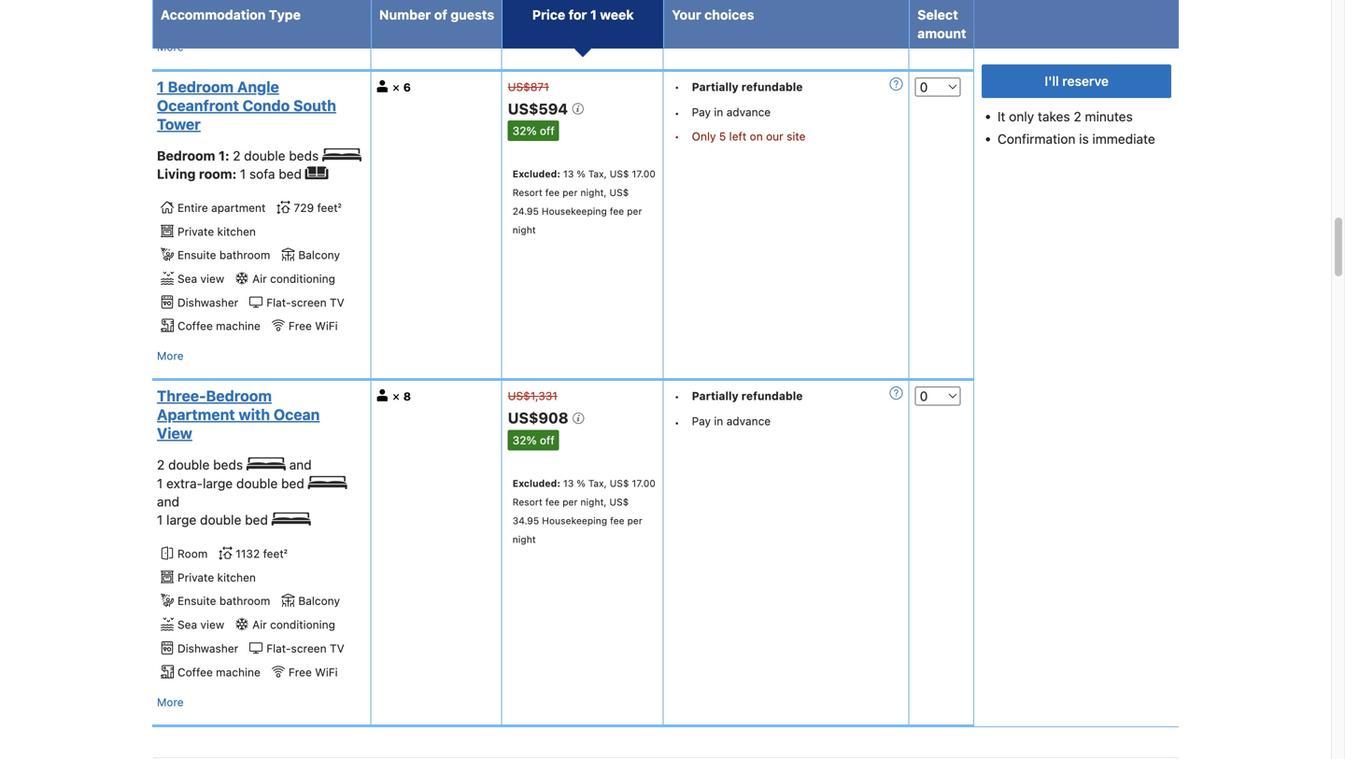 Task type: describe. For each thing, give the bounding box(es) containing it.
immediate
[[1093, 131, 1156, 147]]

private for 1 bedroom angle oceanfront condo south tower
[[178, 225, 214, 238]]

pay in advance for us$594
[[692, 105, 771, 119]]

ensuite bathroom for 1 bedroom angle oceanfront condo south tower
[[178, 249, 270, 262]]

feet² for three-bedroom apartment with ocean view
[[263, 548, 288, 561]]

dishwasher for 1 bedroom angle oceanfront condo south tower
[[178, 296, 238, 309]]

partially refundable for us$594
[[692, 80, 803, 93]]

24.95
[[513, 205, 539, 217]]

only
[[1009, 109, 1035, 124]]

bedroom for apartment
[[206, 388, 272, 405]]

resort for us$594
[[513, 187, 543, 198]]

13 for us$594
[[563, 168, 574, 179]]

1 free wifi from the top
[[289, 10, 338, 23]]

32% for us$594
[[513, 124, 537, 137]]

4 • from the top
[[674, 390, 680, 403]]

sea for 1 bedroom angle oceanfront condo south tower
[[178, 272, 197, 285]]

on
[[750, 130, 763, 143]]

coffee for three-
[[178, 666, 213, 679]]

2 us$ from the top
[[610, 187, 629, 198]]

tower
[[157, 115, 201, 133]]

entire
[[178, 201, 208, 214]]

housekeeping for us$908
[[542, 515, 607, 526]]

your choices
[[672, 7, 754, 22]]

private for three-bedroom apartment with ocean view
[[178, 571, 214, 584]]

fee down us$908 at the bottom left of page
[[545, 496, 560, 508]]

takes
[[1038, 109, 1070, 124]]

1 vertical spatial 2 double beds
[[157, 458, 247, 473]]

2 vertical spatial bed
[[245, 513, 268, 528]]

13 for us$908
[[563, 478, 574, 489]]

air conditioning for three-bedroom apartment with ocean view
[[252, 619, 335, 632]]

advance for us$908
[[727, 415, 771, 428]]

couch image
[[305, 167, 328, 180]]

off for us$594
[[540, 124, 555, 137]]

only
[[692, 130, 716, 143]]

1 vertical spatial bed
[[281, 476, 304, 491]]

× 8
[[393, 389, 411, 403]]

1 sofa bed
[[240, 166, 305, 182]]

flat- for 1 bedroom angle oceanfront condo south tower
[[267, 296, 291, 309]]

us$1,331
[[508, 390, 558, 403]]

1132 feet²
[[236, 548, 288, 561]]

free wifi for three-bedroom apartment with ocean view
[[289, 666, 338, 679]]

ensuite bathroom for three-bedroom apartment with ocean view
[[178, 595, 270, 608]]

32% off for us$908
[[513, 434, 555, 447]]

price for 1 week
[[532, 7, 634, 22]]

1 for 1 bedroom angle oceanfront condo south tower
[[157, 78, 164, 96]]

off for us$908
[[540, 434, 555, 447]]

balcony for 1 bedroom angle oceanfront condo south tower
[[298, 249, 340, 262]]

air conditioning for 1 bedroom angle oceanfront condo south tower
[[252, 272, 335, 285]]

32% off. you're getting 32% off the original price due to multiple deals and benefits.. element for us$908
[[508, 430, 559, 451]]

1 bedroom angle oceanfront condo south tower
[[157, 78, 336, 133]]

3 us$ from the top
[[610, 478, 629, 489]]

5 • from the top
[[674, 416, 680, 429]]

with
[[239, 406, 270, 424]]

1 more link from the top
[[157, 37, 184, 56]]

condo
[[243, 97, 290, 114]]

sea for three-bedroom apartment with ocean view
[[178, 619, 197, 632]]

view
[[157, 425, 192, 443]]

entire apartment
[[178, 201, 266, 214]]

resort for us$908
[[513, 496, 543, 508]]

more link for three-
[[157, 693, 184, 712]]

1 horizontal spatial 2
[[233, 148, 241, 163]]

more details on meals and payment options image for us$908
[[890, 387, 903, 400]]

pay for us$594
[[692, 105, 711, 119]]

bathroom for south
[[219, 249, 270, 262]]

room:
[[199, 166, 237, 182]]

south
[[293, 97, 336, 114]]

double down 1 extra-large double bed
[[200, 513, 241, 528]]

2 vertical spatial 2
[[157, 458, 165, 473]]

amount
[[918, 26, 967, 41]]

more details on meals and payment options image for us$594
[[890, 77, 903, 90]]

us$908
[[508, 410, 572, 427]]

advance for us$594
[[727, 105, 771, 119]]

8
[[403, 390, 411, 403]]

and for 2 double beds
[[289, 458, 312, 473]]

0 vertical spatial large
[[203, 476, 233, 491]]

1 for 1 sofa bed
[[240, 166, 246, 182]]

i'll reserve button
[[982, 64, 1172, 98]]

our
[[766, 130, 784, 143]]

fee right 34.95
[[610, 515, 625, 526]]

site
[[787, 130, 806, 143]]

angle
[[237, 78, 279, 96]]

1 machine from the top
[[216, 10, 261, 23]]

wifi for three-bedroom apartment with ocean view
[[315, 666, 338, 679]]

flat-screen tv for 1 bedroom angle oceanfront condo south tower
[[267, 296, 345, 309]]

your
[[672, 7, 701, 22]]

i'll reserve
[[1045, 73, 1109, 89]]

week
[[600, 7, 634, 22]]

accommodation
[[161, 7, 266, 22]]

13 % tax, us$ 17.00 resort fee per night, us$ 24.95 housekeeping fee per night
[[513, 168, 656, 235]]

apartment
[[157, 406, 235, 424]]

excluded: for us$594
[[513, 168, 561, 179]]

machine for angle
[[216, 320, 261, 333]]

free for 1 bedroom angle oceanfront condo south tower
[[289, 320, 312, 333]]

1 vertical spatial beds
[[213, 458, 243, 473]]

machine for apartment
[[216, 666, 261, 679]]

confirmation
[[998, 131, 1076, 147]]

free wifi for 1 bedroom angle oceanfront condo south tower
[[289, 320, 338, 333]]

more for 1
[[157, 350, 184, 363]]

tv for three-bedroom apartment with ocean view
[[330, 642, 345, 655]]

room
[[178, 548, 208, 561]]

2 inside it only takes 2 minutes confirmation is immediate
[[1074, 109, 1082, 124]]

32% off for us$594
[[513, 124, 555, 137]]

occupancy image
[[377, 390, 389, 402]]

sofa
[[249, 166, 275, 182]]

living room:
[[157, 166, 240, 182]]

price
[[532, 7, 566, 22]]

choices
[[705, 7, 754, 22]]

tax, for us$908
[[589, 478, 607, 489]]

it
[[998, 109, 1006, 124]]

night, for us$908
[[581, 496, 607, 508]]

three-bedroom apartment with ocean view
[[157, 388, 320, 443]]

left
[[729, 130, 747, 143]]

us$871
[[508, 80, 549, 93]]

sea view for 1 bedroom angle oceanfront condo south tower
[[178, 272, 224, 285]]

only 5 left on our site
[[692, 130, 806, 143]]

1 extra-large double bed
[[157, 476, 308, 491]]



Task type: vqa. For each thing, say whether or not it's contained in the screenshot.
8
yes



Task type: locate. For each thing, give the bounding box(es) containing it.
night, for us$594
[[581, 187, 607, 198]]

housekeeping for us$594
[[542, 205, 607, 217]]

1 partially from the top
[[692, 80, 739, 93]]

1 private from the top
[[178, 225, 214, 238]]

0 vertical spatial free
[[289, 10, 312, 23]]

large
[[203, 476, 233, 491], [166, 513, 197, 528]]

conditioning
[[270, 272, 335, 285], [270, 619, 335, 632]]

coffee
[[178, 10, 213, 23], [178, 320, 213, 333], [178, 666, 213, 679]]

in for us$594
[[714, 105, 724, 119]]

1 vertical spatial bathroom
[[219, 595, 270, 608]]

1 vertical spatial feet²
[[263, 548, 288, 561]]

1 night from the top
[[513, 224, 536, 235]]

32% off. you're getting 32% off the original price due to multiple deals and benefits.. element down us$908 at the bottom left of page
[[508, 430, 559, 451]]

1 down 1 extra-large double bed
[[157, 513, 163, 528]]

32% off. you're getting 32% off the original price due to multiple deals and benefits.. element for us$594
[[508, 120, 559, 141]]

1 more from the top
[[157, 40, 184, 53]]

1 off from the top
[[540, 124, 555, 137]]

resort
[[513, 187, 543, 198], [513, 496, 543, 508]]

0 vertical spatial resort
[[513, 187, 543, 198]]

2 partially from the top
[[692, 390, 739, 403]]

machine
[[216, 10, 261, 23], [216, 320, 261, 333], [216, 666, 261, 679]]

0 vertical spatial tax,
[[589, 168, 607, 179]]

1 vertical spatial sea
[[178, 619, 197, 632]]

2 32% from the top
[[513, 434, 537, 447]]

resort inside 13 % tax, us$ 17.00 resort fee per night, us$ 34.95 housekeeping fee per night
[[513, 496, 543, 508]]

kitchen for view
[[217, 571, 256, 584]]

1 vertical spatial tv
[[330, 642, 345, 655]]

0 vertical spatial coffee machine
[[178, 10, 261, 23]]

1 vertical spatial in
[[714, 415, 724, 428]]

and
[[289, 458, 312, 473], [157, 494, 179, 510]]

1 private kitchen from the top
[[178, 225, 256, 238]]

large up 1 large double bed
[[203, 476, 233, 491]]

× left 6
[[393, 80, 400, 94]]

0 vertical spatial off
[[540, 124, 555, 137]]

conditioning down 729
[[270, 272, 335, 285]]

view
[[200, 272, 224, 285], [200, 619, 224, 632]]

1 vertical spatial view
[[200, 619, 224, 632]]

1 vertical spatial conditioning
[[270, 619, 335, 632]]

partially refundable
[[692, 80, 803, 93], [692, 390, 803, 403]]

large up room
[[166, 513, 197, 528]]

excluded:
[[513, 168, 561, 179], [513, 478, 561, 489]]

accommodation type
[[161, 7, 301, 22]]

1 bathroom from the top
[[219, 249, 270, 262]]

us$
[[610, 168, 629, 179], [610, 187, 629, 198], [610, 478, 629, 489], [610, 496, 629, 508]]

2 flat-screen tv from the top
[[267, 642, 345, 655]]

0 vertical spatial private kitchen
[[178, 225, 256, 238]]

32% for us$908
[[513, 434, 537, 447]]

three-
[[157, 388, 206, 405]]

1 pay from the top
[[692, 105, 711, 119]]

fee down us$594
[[545, 187, 560, 198]]

bed left couch image
[[279, 166, 302, 182]]

kitchen down 1132
[[217, 571, 256, 584]]

fee
[[545, 187, 560, 198], [610, 205, 624, 217], [545, 496, 560, 508], [610, 515, 625, 526]]

air conditioning down 729
[[252, 272, 335, 285]]

1 excluded: from the top
[[513, 168, 561, 179]]

of
[[434, 7, 447, 22]]

off
[[540, 124, 555, 137], [540, 434, 555, 447]]

view for three-bedroom apartment with ocean view
[[200, 619, 224, 632]]

resort up 34.95
[[513, 496, 543, 508]]

1 vertical spatial wifi
[[315, 320, 338, 333]]

excluded: up 34.95
[[513, 478, 561, 489]]

1 free from the top
[[289, 10, 312, 23]]

housekeeping right 24.95
[[542, 205, 607, 217]]

flat-
[[267, 296, 291, 309], [267, 642, 291, 655]]

dishwasher for three-bedroom apartment with ocean view
[[178, 642, 238, 655]]

% inside 13 % tax, us$ 17.00 resort fee per night, us$ 24.95 housekeeping fee per night
[[577, 168, 586, 179]]

2 dishwasher from the top
[[178, 642, 238, 655]]

2 in from the top
[[714, 415, 724, 428]]

729
[[294, 201, 314, 214]]

1 vertical spatial 2
[[233, 148, 241, 163]]

32% off. you're getting 32% off the original price due to multiple deals and benefits.. element down us$594
[[508, 120, 559, 141]]

tax, inside 13 % tax, us$ 17.00 resort fee per night, us$ 24.95 housekeeping fee per night
[[589, 168, 607, 179]]

beds up couch image
[[289, 148, 319, 163]]

double up "sofa"
[[244, 148, 285, 163]]

1 vertical spatial resort
[[513, 496, 543, 508]]

bathroom
[[219, 249, 270, 262], [219, 595, 270, 608]]

resort inside 13 % tax, us$ 17.00 resort fee per night, us$ 24.95 housekeeping fee per night
[[513, 187, 543, 198]]

1 vertical spatial kitchen
[[217, 571, 256, 584]]

ocean
[[274, 406, 320, 424]]

housekeeping inside 13 % tax, us$ 17.00 resort fee per night, us$ 34.95 housekeeping fee per night
[[542, 515, 607, 526]]

2 down view
[[157, 458, 165, 473]]

2 horizontal spatial 2
[[1074, 109, 1082, 124]]

1 flat- from the top
[[267, 296, 291, 309]]

13 down us$594
[[563, 168, 574, 179]]

1 vertical spatial ensuite
[[178, 595, 216, 608]]

air for 1 bedroom angle oceanfront condo south tower
[[252, 272, 267, 285]]

1 wifi from the top
[[315, 10, 338, 23]]

2 advance from the top
[[727, 415, 771, 428]]

partially for us$908
[[692, 390, 739, 403]]

3 wifi from the top
[[315, 666, 338, 679]]

1 conditioning from the top
[[270, 272, 335, 285]]

free for three-bedroom apartment with ocean view
[[289, 666, 312, 679]]

private kitchen for three-bedroom apartment with ocean view
[[178, 571, 256, 584]]

0 vertical spatial 2 double beds
[[233, 148, 322, 163]]

1 vertical spatial %
[[577, 478, 586, 489]]

minutes
[[1085, 109, 1133, 124]]

1132
[[236, 548, 260, 561]]

private down 'entire'
[[178, 225, 214, 238]]

bedroom inside 1 bedroom angle oceanfront condo south tower
[[168, 78, 234, 96]]

kitchen down apartment
[[217, 225, 256, 238]]

1 vertical spatial coffee
[[178, 320, 213, 333]]

1 tv from the top
[[330, 296, 345, 309]]

1 kitchen from the top
[[217, 225, 256, 238]]

bedroom up with
[[206, 388, 272, 405]]

1 left extra- on the bottom left
[[157, 476, 163, 491]]

three-bedroom apartment with ocean view link
[[157, 387, 360, 443]]

2 % from the top
[[577, 478, 586, 489]]

partially refundable for us$908
[[692, 390, 803, 403]]

2 screen from the top
[[291, 642, 327, 655]]

1 advance from the top
[[727, 105, 771, 119]]

1 vertical spatial housekeeping
[[542, 515, 607, 526]]

ensuite bathroom down 1132
[[178, 595, 270, 608]]

1 % from the top
[[577, 168, 586, 179]]

2 air conditioning from the top
[[252, 619, 335, 632]]

0 vertical spatial more
[[157, 40, 184, 53]]

1 vertical spatial tax,
[[589, 478, 607, 489]]

0 vertical spatial conditioning
[[270, 272, 335, 285]]

× for three-bedroom apartment with ocean view
[[393, 389, 400, 403]]

× left the 8
[[393, 389, 400, 403]]

1 inside 1 bedroom angle oceanfront condo south tower
[[157, 78, 164, 96]]

2 vertical spatial machine
[[216, 666, 261, 679]]

1 vertical spatial coffee machine
[[178, 320, 261, 333]]

conditioning down 1132 feet²
[[270, 619, 335, 632]]

2 up room: at the left top of page
[[233, 148, 241, 163]]

and down extra- on the bottom left
[[157, 494, 179, 510]]

night inside 13 % tax, us$ 17.00 resort fee per night, us$ 24.95 housekeeping fee per night
[[513, 224, 536, 235]]

ensuite
[[178, 249, 216, 262], [178, 595, 216, 608]]

in for us$908
[[714, 415, 724, 428]]

0 vertical spatial sea
[[178, 272, 197, 285]]

0 vertical spatial ensuite
[[178, 249, 216, 262]]

1 for 1 large double bed
[[157, 513, 163, 528]]

tv for 1 bedroom angle oceanfront condo south tower
[[330, 296, 345, 309]]

6
[[403, 81, 411, 94]]

1 air from the top
[[252, 272, 267, 285]]

13 inside 13 % tax, us$ 17.00 resort fee per night, us$ 24.95 housekeeping fee per night
[[563, 168, 574, 179]]

0 vertical spatial and
[[289, 458, 312, 473]]

bedroom up oceanfront
[[168, 78, 234, 96]]

1 large double bed
[[157, 513, 272, 528]]

bedroom 1:
[[157, 148, 233, 163]]

1 vertical spatial balcony
[[298, 595, 340, 608]]

1 • from the top
[[674, 81, 680, 94]]

0 vertical spatial screen
[[291, 296, 327, 309]]

bathroom for view
[[219, 595, 270, 608]]

pay in advance for us$908
[[692, 415, 771, 428]]

1 dishwasher from the top
[[178, 296, 238, 309]]

private
[[178, 225, 214, 238], [178, 571, 214, 584]]

screen for three-bedroom apartment with ocean view
[[291, 642, 327, 655]]

1 screen from the top
[[291, 296, 327, 309]]

0 vertical spatial flat-
[[267, 296, 291, 309]]

3 more from the top
[[157, 696, 184, 709]]

% inside 13 % tax, us$ 17.00 resort fee per night, us$ 34.95 housekeeping fee per night
[[577, 478, 586, 489]]

sea down 'entire'
[[178, 272, 197, 285]]

1 up tower at the top of page
[[157, 78, 164, 96]]

2 view from the top
[[200, 619, 224, 632]]

32% down us$594
[[513, 124, 537, 137]]

3 • from the top
[[674, 130, 680, 143]]

number of guests
[[379, 7, 494, 22]]

bathroom down apartment
[[219, 249, 270, 262]]

ensuite down room
[[178, 595, 216, 608]]

night,
[[581, 187, 607, 198], [581, 496, 607, 508]]

bedroom inside three-bedroom apartment with ocean view
[[206, 388, 272, 405]]

13 down us$908 at the bottom left of page
[[563, 478, 574, 489]]

0 horizontal spatial large
[[166, 513, 197, 528]]

housekeeping inside 13 % tax, us$ 17.00 resort fee per night, us$ 24.95 housekeeping fee per night
[[542, 205, 607, 217]]

bed up 1132 feet²
[[245, 513, 268, 528]]

1 vertical spatial more link
[[157, 347, 184, 366]]

refundable for us$908
[[742, 390, 803, 403]]

2 vertical spatial more link
[[157, 693, 184, 712]]

feet² right 729
[[317, 201, 342, 214]]

night down 24.95
[[513, 224, 536, 235]]

coffee machine for three-
[[178, 666, 261, 679]]

1 ensuite bathroom from the top
[[178, 249, 270, 262]]

2 32% off. you're getting 32% off the original price due to multiple deals and benefits.. element from the top
[[508, 430, 559, 451]]

feet² right 1132
[[263, 548, 288, 561]]

night for us$908
[[513, 534, 536, 545]]

1 vertical spatial excluded:
[[513, 478, 561, 489]]

0 vertical spatial air
[[252, 272, 267, 285]]

0 vertical spatial flat-screen tv
[[267, 296, 345, 309]]

bathroom down 1132
[[219, 595, 270, 608]]

double up 1 large double bed
[[236, 476, 278, 491]]

guests
[[451, 7, 494, 22]]

1 left "sofa"
[[240, 166, 246, 182]]

2 17.00 from the top
[[632, 478, 656, 489]]

ensuite bathroom
[[178, 249, 270, 262], [178, 595, 270, 608]]

advance
[[727, 105, 771, 119], [727, 415, 771, 428]]

% for us$594
[[577, 168, 586, 179]]

1 coffee machine from the top
[[178, 10, 261, 23]]

1 horizontal spatial beds
[[289, 148, 319, 163]]

in
[[714, 105, 724, 119], [714, 415, 724, 428]]

more
[[157, 40, 184, 53], [157, 350, 184, 363], [157, 696, 184, 709]]

1 us$ from the top
[[610, 168, 629, 179]]

0 vertical spatial %
[[577, 168, 586, 179]]

2 free from the top
[[289, 320, 312, 333]]

1 vertical spatial 13
[[563, 478, 574, 489]]

2 tv from the top
[[330, 642, 345, 655]]

2 vertical spatial coffee
[[178, 666, 213, 679]]

1 view from the top
[[200, 272, 224, 285]]

2 • from the top
[[674, 107, 680, 120]]

0 vertical spatial 13
[[563, 168, 574, 179]]

2 coffee machine from the top
[[178, 320, 261, 333]]

0 vertical spatial 32% off
[[513, 124, 555, 137]]

3 coffee from the top
[[178, 666, 213, 679]]

1 vertical spatial 32% off. you're getting 32% off the original price due to multiple deals and benefits.. element
[[508, 430, 559, 451]]

night, inside 13 % tax, us$ 17.00 resort fee per night, us$ 24.95 housekeeping fee per night
[[581, 187, 607, 198]]

1 vertical spatial large
[[166, 513, 197, 528]]

1 ensuite from the top
[[178, 249, 216, 262]]

3 more link from the top
[[157, 693, 184, 712]]

more link
[[157, 37, 184, 56], [157, 347, 184, 366], [157, 693, 184, 712]]

wifi for 1 bedroom angle oceanfront condo south tower
[[315, 320, 338, 333]]

view down room
[[200, 619, 224, 632]]

view down entire apartment
[[200, 272, 224, 285]]

coffee machine
[[178, 10, 261, 23], [178, 320, 261, 333], [178, 666, 261, 679]]

× 6
[[393, 80, 411, 94]]

excluded: for us$908
[[513, 478, 561, 489]]

living
[[157, 166, 196, 182]]

partially for us$594
[[692, 80, 739, 93]]

1 vertical spatial private kitchen
[[178, 571, 256, 584]]

view for 1 bedroom angle oceanfront condo south tower
[[200, 272, 224, 285]]

night for us$594
[[513, 224, 536, 235]]

free
[[289, 10, 312, 23], [289, 320, 312, 333], [289, 666, 312, 679]]

ensuite for 1 bedroom angle oceanfront condo south tower
[[178, 249, 216, 262]]

1 balcony from the top
[[298, 249, 340, 262]]

is
[[1079, 131, 1089, 147]]

0 vertical spatial air conditioning
[[252, 272, 335, 285]]

2 free wifi from the top
[[289, 320, 338, 333]]

tax, inside 13 % tax, us$ 17.00 resort fee per night, us$ 34.95 housekeeping fee per night
[[589, 478, 607, 489]]

1 13 from the top
[[563, 168, 574, 179]]

3 free wifi from the top
[[289, 666, 338, 679]]

0 vertical spatial machine
[[216, 10, 261, 23]]

air for three-bedroom apartment with ocean view
[[252, 619, 267, 632]]

housekeeping right 34.95
[[542, 515, 607, 526]]

2 private kitchen from the top
[[178, 571, 256, 584]]

pay for us$908
[[692, 415, 711, 428]]

air down 1132 feet²
[[252, 619, 267, 632]]

2 vertical spatial coffee machine
[[178, 666, 261, 679]]

1 vertical spatial air conditioning
[[252, 619, 335, 632]]

flat-screen tv
[[267, 296, 345, 309], [267, 642, 345, 655]]

3 coffee machine from the top
[[178, 666, 261, 679]]

extra-
[[166, 476, 203, 491]]

2 more details on meals and payment options image from the top
[[890, 387, 903, 400]]

2 kitchen from the top
[[217, 571, 256, 584]]

conditioning for 1 bedroom angle oceanfront condo south tower
[[270, 272, 335, 285]]

2 excluded: from the top
[[513, 478, 561, 489]]

0 vertical spatial 32% off. you're getting 32% off the original price due to multiple deals and benefits.. element
[[508, 120, 559, 141]]

tax,
[[589, 168, 607, 179], [589, 478, 607, 489]]

2 sea view from the top
[[178, 619, 224, 632]]

sea view
[[178, 272, 224, 285], [178, 619, 224, 632]]

sea view down 'entire'
[[178, 272, 224, 285]]

0 vertical spatial in
[[714, 105, 724, 119]]

sea down room
[[178, 619, 197, 632]]

2 vertical spatial free wifi
[[289, 666, 338, 679]]

1 right for in the left of the page
[[590, 7, 597, 22]]

1 more details on meals and payment options image from the top
[[890, 77, 903, 90]]

1 bedroom angle oceanfront condo south tower link
[[157, 77, 360, 133]]

1 vertical spatial pay
[[692, 415, 711, 428]]

3 free from the top
[[289, 666, 312, 679]]

more link for 1
[[157, 347, 184, 366]]

2 machine from the top
[[216, 320, 261, 333]]

13 % tax, us$ 17.00 resort fee per night, us$ 34.95 housekeeping fee per night
[[513, 478, 656, 545]]

0 vertical spatial wifi
[[315, 10, 338, 23]]

1 sea view from the top
[[178, 272, 224, 285]]

17.00 for us$594
[[632, 168, 656, 179]]

resort up 24.95
[[513, 187, 543, 198]]

private kitchen down room
[[178, 571, 256, 584]]

2 tax, from the top
[[589, 478, 607, 489]]

bed
[[279, 166, 302, 182], [281, 476, 304, 491], [245, 513, 268, 528]]

0 vertical spatial tv
[[330, 296, 345, 309]]

type
[[269, 7, 301, 22]]

ensuite for three-bedroom apartment with ocean view
[[178, 595, 216, 608]]

2 more link from the top
[[157, 347, 184, 366]]

0 vertical spatial partially
[[692, 80, 739, 93]]

2 conditioning from the top
[[270, 619, 335, 632]]

17.00
[[632, 168, 656, 179], [632, 478, 656, 489]]

2 balcony from the top
[[298, 595, 340, 608]]

occupancy image
[[377, 80, 389, 92]]

2 bathroom from the top
[[219, 595, 270, 608]]

screen
[[291, 296, 327, 309], [291, 642, 327, 655]]

0 vertical spatial coffee
[[178, 10, 213, 23]]

2 off from the top
[[540, 434, 555, 447]]

2 vertical spatial free
[[289, 666, 312, 679]]

32% off down us$594
[[513, 124, 555, 137]]

0 horizontal spatial and
[[157, 494, 179, 510]]

0 vertical spatial night,
[[581, 187, 607, 198]]

1 for 1 extra-large double bed
[[157, 476, 163, 491]]

beds up 1 extra-large double bed
[[213, 458, 243, 473]]

0 vertical spatial bed
[[279, 166, 302, 182]]

number
[[379, 7, 431, 22]]

1 vertical spatial 32% off
[[513, 434, 555, 447]]

1 vertical spatial more details on meals and payment options image
[[890, 387, 903, 400]]

air conditioning down 1132 feet²
[[252, 619, 335, 632]]

off down us$908 at the bottom left of page
[[540, 434, 555, 447]]

1 17.00 from the top
[[632, 168, 656, 179]]

2 × from the top
[[393, 389, 400, 403]]

night
[[513, 224, 536, 235], [513, 534, 536, 545]]

32% off down us$908 at the bottom left of page
[[513, 434, 555, 447]]

13
[[563, 168, 574, 179], [563, 478, 574, 489]]

2 partially refundable from the top
[[692, 390, 803, 403]]

apartment
[[211, 201, 266, 214]]

dishwasher
[[178, 296, 238, 309], [178, 642, 238, 655]]

double
[[244, 148, 285, 163], [168, 458, 210, 473], [236, 476, 278, 491], [200, 513, 241, 528]]

0 vertical spatial 17.00
[[632, 168, 656, 179]]

for
[[569, 7, 587, 22]]

coffee machine for 1
[[178, 320, 261, 333]]

feet²
[[317, 201, 342, 214], [263, 548, 288, 561]]

1 vertical spatial private
[[178, 571, 214, 584]]

beds
[[289, 148, 319, 163], [213, 458, 243, 473]]

1 vertical spatial flat-
[[267, 642, 291, 655]]

% for us$908
[[577, 478, 586, 489]]

4 us$ from the top
[[610, 496, 629, 508]]

oceanfront
[[157, 97, 239, 114]]

× for 1 bedroom angle oceanfront condo south tower
[[393, 80, 400, 94]]

and for 1 extra-large double bed
[[157, 494, 179, 510]]

2 night from the top
[[513, 534, 536, 545]]

ensuite down 'entire'
[[178, 249, 216, 262]]

1 32% off from the top
[[513, 124, 555, 137]]

ensuite bathroom down entire apartment
[[178, 249, 270, 262]]

us$594
[[508, 100, 572, 118]]

0 vertical spatial beds
[[289, 148, 319, 163]]

1 vertical spatial bedroom
[[206, 388, 272, 405]]

32% down us$908 at the bottom left of page
[[513, 434, 537, 447]]

2 up is
[[1074, 109, 1082, 124]]

2 32% off from the top
[[513, 434, 555, 447]]

off down us$594
[[540, 124, 555, 137]]

1 vertical spatial sea view
[[178, 619, 224, 632]]

13 inside 13 % tax, us$ 17.00 resort fee per night, us$ 34.95 housekeeping fee per night
[[563, 478, 574, 489]]

0 vertical spatial bathroom
[[219, 249, 270, 262]]

feet² for 1 bedroom angle oceanfront condo south tower
[[317, 201, 342, 214]]

1 vertical spatial 17.00
[[632, 478, 656, 489]]

kitchen for south
[[217, 225, 256, 238]]

private down room
[[178, 571, 214, 584]]

bedroom
[[168, 78, 234, 96], [206, 388, 272, 405]]

sea view down room
[[178, 619, 224, 632]]

1 vertical spatial refundable
[[742, 390, 803, 403]]

balcony
[[298, 249, 340, 262], [298, 595, 340, 608]]

32% off. you're getting 32% off the original price due to multiple deals and benefits.. element
[[508, 120, 559, 141], [508, 430, 559, 451]]

bedroom for angle
[[168, 78, 234, 96]]

2 air from the top
[[252, 619, 267, 632]]

2 resort from the top
[[513, 496, 543, 508]]

night inside 13 % tax, us$ 17.00 resort fee per night, us$ 34.95 housekeeping fee per night
[[513, 534, 536, 545]]

729 feet²
[[294, 201, 342, 214]]

refundable for us$594
[[742, 80, 803, 93]]

2 private from the top
[[178, 571, 214, 584]]

0 vertical spatial bedroom
[[168, 78, 234, 96]]

tax, for us$594
[[589, 168, 607, 179]]

1 horizontal spatial and
[[289, 458, 312, 473]]

1 vertical spatial air
[[252, 619, 267, 632]]

it only takes 2 minutes confirmation is immediate
[[998, 109, 1156, 147]]

1 tax, from the top
[[589, 168, 607, 179]]

private kitchen for 1 bedroom angle oceanfront condo south tower
[[178, 225, 256, 238]]

air down apartment
[[252, 272, 267, 285]]

per
[[563, 187, 578, 198], [627, 205, 642, 217], [563, 496, 578, 508], [627, 515, 643, 526]]

1 vertical spatial advance
[[727, 415, 771, 428]]

0 vertical spatial sea view
[[178, 272, 224, 285]]

1 horizontal spatial feet²
[[317, 201, 342, 214]]

more details on meals and payment options image
[[890, 77, 903, 90], [890, 387, 903, 400]]

double up extra- on the bottom left
[[168, 458, 210, 473]]

0 horizontal spatial beds
[[213, 458, 243, 473]]

flat-screen tv for three-bedroom apartment with ocean view
[[267, 642, 345, 655]]

1 vertical spatial night
[[513, 534, 536, 545]]

17.00 inside 13 % tax, us$ 17.00 resort fee per night, us$ 24.95 housekeeping fee per night
[[632, 168, 656, 179]]

select amount
[[918, 7, 967, 41]]

night, inside 13 % tax, us$ 17.00 resort fee per night, us$ 34.95 housekeeping fee per night
[[581, 496, 607, 508]]

1 partially refundable from the top
[[692, 80, 803, 93]]

conditioning for three-bedroom apartment with ocean view
[[270, 619, 335, 632]]

flat- for three-bedroom apartment with ocean view
[[267, 642, 291, 655]]

2 double beds up extra- on the bottom left
[[157, 458, 247, 473]]

2 refundable from the top
[[742, 390, 803, 403]]

1 resort from the top
[[513, 187, 543, 198]]

coffee for 1
[[178, 320, 213, 333]]

2 coffee from the top
[[178, 320, 213, 333]]

free wifi
[[289, 10, 338, 23], [289, 320, 338, 333], [289, 666, 338, 679]]

2 13 from the top
[[563, 478, 574, 489]]

0 vertical spatial pay
[[692, 105, 711, 119]]

select
[[918, 7, 958, 22]]

3 machine from the top
[[216, 666, 261, 679]]

1 refundable from the top
[[742, 80, 803, 93]]

1 horizontal spatial large
[[203, 476, 233, 491]]

sea view for three-bedroom apartment with ocean view
[[178, 619, 224, 632]]

1
[[590, 7, 597, 22], [157, 78, 164, 96], [240, 166, 246, 182], [157, 476, 163, 491], [157, 513, 163, 528]]

balcony for three-bedroom apartment with ocean view
[[298, 595, 340, 608]]

1 vertical spatial more
[[157, 350, 184, 363]]

1 flat-screen tv from the top
[[267, 296, 345, 309]]

1 vertical spatial 32%
[[513, 434, 537, 447]]

private kitchen down entire apartment
[[178, 225, 256, 238]]

0 vertical spatial refundable
[[742, 80, 803, 93]]

0 vertical spatial dishwasher
[[178, 296, 238, 309]]

1 32% from the top
[[513, 124, 537, 137]]

2 vertical spatial more
[[157, 696, 184, 709]]

2 ensuite bathroom from the top
[[178, 595, 270, 608]]

bed down ocean
[[281, 476, 304, 491]]

17.00 for us$908
[[632, 478, 656, 489]]

housekeeping
[[542, 205, 607, 217], [542, 515, 607, 526]]

1 vertical spatial free wifi
[[289, 320, 338, 333]]

more for three-
[[157, 696, 184, 709]]

partially
[[692, 80, 739, 93], [692, 390, 739, 403]]

excluded: up 24.95
[[513, 168, 561, 179]]

2 night, from the top
[[581, 496, 607, 508]]

17.00 inside 13 % tax, us$ 17.00 resort fee per night, us$ 34.95 housekeeping fee per night
[[632, 478, 656, 489]]

fee right 24.95
[[610, 205, 624, 217]]

and down ocean
[[289, 458, 312, 473]]

2 sea from the top
[[178, 619, 197, 632]]

34.95
[[513, 515, 539, 526]]

1 in from the top
[[714, 105, 724, 119]]

5
[[719, 130, 726, 143]]

night down 34.95
[[513, 534, 536, 545]]

•
[[674, 81, 680, 94], [674, 107, 680, 120], [674, 130, 680, 143], [674, 390, 680, 403], [674, 416, 680, 429]]

2 pay from the top
[[692, 415, 711, 428]]

2 double beds up "1 sofa bed" on the left top of page
[[233, 148, 322, 163]]

0 vertical spatial ×
[[393, 80, 400, 94]]

1 vertical spatial partially refundable
[[692, 390, 803, 403]]

1 coffee from the top
[[178, 10, 213, 23]]

kitchen
[[217, 225, 256, 238], [217, 571, 256, 584]]

screen for 1 bedroom angle oceanfront condo south tower
[[291, 296, 327, 309]]

0 horizontal spatial feet²
[[263, 548, 288, 561]]

1 32% off. you're getting 32% off the original price due to multiple deals and benefits.. element from the top
[[508, 120, 559, 141]]



